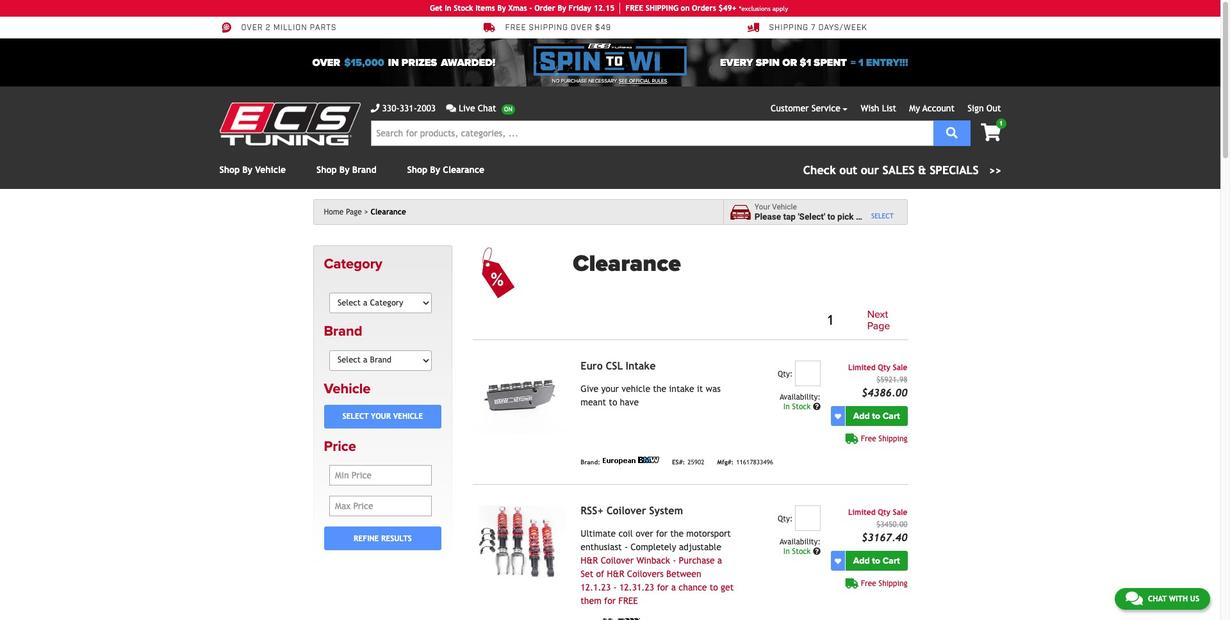 Task type: vqa. For each thing, say whether or not it's contained in the screenshot.
Vehicles
no



Task type: locate. For each thing, give the bounding box(es) containing it.
1 vertical spatial clearance
[[371, 208, 406, 217]]

0 horizontal spatial over
[[571, 23, 593, 33]]

qty for $4386.00
[[878, 363, 891, 372]]

limited up $3167.40
[[848, 508, 876, 517]]

- down coil
[[625, 542, 628, 552]]

refine
[[354, 534, 379, 543]]

free down $4386.00
[[861, 435, 876, 443]]

2 vertical spatial in
[[784, 547, 790, 556]]

over 2 million parts
[[241, 23, 337, 33]]

1 qty from the top
[[878, 363, 891, 372]]

add to cart down $4386.00
[[853, 411, 900, 422]]

0 vertical spatial add to cart
[[853, 411, 900, 422]]

es#25902 - 11617833496 - euro csl intake - give your vehicle the intake it was meant to have - genuine european bmw - bmw image
[[473, 361, 570, 434]]

page
[[346, 208, 362, 217], [867, 319, 890, 332]]

by down ecs tuning image on the left of the page
[[242, 165, 252, 175]]

add to cart down $3167.40
[[853, 556, 900, 567]]

0 vertical spatial 1 link
[[971, 119, 1006, 143]]

items
[[476, 4, 495, 13]]

sale up $5921.98
[[893, 363, 908, 372]]

in for rss+ coilover system
[[784, 547, 790, 556]]

2 add to cart from the top
[[853, 556, 900, 567]]

1 add to cart button from the top
[[846, 406, 908, 426]]

2 vertical spatial stock
[[792, 547, 811, 556]]

1 vertical spatial 1 link
[[820, 310, 840, 331]]

next
[[867, 308, 888, 321]]

ecs tuning image
[[219, 103, 360, 145]]

1 vertical spatial add
[[853, 556, 870, 567]]

1 vertical spatial over
[[312, 56, 340, 69]]

shipping for $4386.00
[[879, 435, 908, 443]]

0 horizontal spatial page
[[346, 208, 362, 217]]

- right 12.1.23 at the bottom left
[[613, 583, 617, 593]]

next page
[[867, 308, 890, 332]]

for right them
[[604, 596, 616, 606]]

free down $3167.40
[[861, 579, 876, 588]]

0 vertical spatial add to wish list image
[[835, 413, 841, 419]]

my account link
[[909, 103, 955, 113]]

see official rules link
[[619, 78, 667, 85]]

your right 'give'
[[601, 384, 619, 394]]

comments image
[[446, 104, 456, 113]]

to left pick at the top right of the page
[[828, 211, 835, 222]]

to left get
[[710, 583, 718, 593]]

page inside paginated product list navigation navigation
[[867, 319, 890, 332]]

was
[[706, 384, 721, 394]]

get in stock items by xmas - order by friday 12.15
[[430, 4, 615, 13]]

0 vertical spatial your
[[601, 384, 619, 394]]

the inside give your vehicle the intake it was meant to have
[[653, 384, 666, 394]]

your for select
[[371, 412, 391, 421]]

your up min price number field
[[371, 412, 391, 421]]

days/week
[[818, 23, 867, 33]]

cart down $3167.40
[[883, 556, 900, 567]]

over
[[241, 23, 263, 33], [312, 56, 340, 69]]

shop for shop by vehicle
[[219, 165, 240, 175]]

1 vertical spatial brand
[[324, 323, 362, 340]]

select your vehicle
[[342, 412, 423, 421]]

in right get
[[445, 4, 451, 13]]

1 availability: from the top
[[780, 393, 821, 402]]

in
[[445, 4, 451, 13], [784, 403, 790, 411], [784, 547, 790, 556]]

0 vertical spatial in
[[445, 4, 451, 13]]

1 vertical spatial in
[[784, 403, 790, 411]]

1 vertical spatial for
[[657, 583, 669, 593]]

enthusiast
[[581, 542, 622, 552]]

0 vertical spatial chat
[[478, 103, 496, 113]]

have
[[620, 397, 639, 408]]

1 vertical spatial free
[[861, 435, 876, 443]]

0 horizontal spatial h&r
[[581, 556, 598, 566]]

1 vertical spatial h&r
[[607, 569, 624, 579]]

over down friday
[[571, 23, 593, 33]]

1 vertical spatial page
[[867, 319, 890, 332]]

2 horizontal spatial a
[[856, 211, 861, 222]]

limited qty sale $5921.98 $4386.00
[[848, 363, 908, 399]]

limited up $4386.00
[[848, 363, 876, 372]]

stock left the items
[[454, 4, 473, 13]]

shipping down $4386.00
[[879, 435, 908, 443]]

for down coilovers
[[657, 583, 669, 593]]

coilover down 'enthusiast'
[[601, 556, 634, 566]]

12.31.23
[[619, 583, 654, 593]]

1 in stock from the top
[[784, 403, 813, 411]]

availability: up question circle image
[[780, 538, 821, 547]]

2 limited from the top
[[848, 508, 876, 517]]

page right home at the top left of page
[[346, 208, 362, 217]]

sale for $4386.00
[[893, 363, 908, 372]]

1 vertical spatial a
[[717, 556, 722, 566]]

shop for shop by brand
[[317, 165, 337, 175]]

2 qty from the top
[[878, 508, 891, 517]]

qty inside limited qty sale $5921.98 $4386.00
[[878, 363, 891, 372]]

the left intake
[[653, 384, 666, 394]]

in
[[388, 56, 399, 69]]

sign out
[[968, 103, 1001, 113]]

free shipping down $3167.40
[[861, 579, 908, 588]]

chat right live
[[478, 103, 496, 113]]

0 horizontal spatial your
[[371, 412, 391, 421]]

0 vertical spatial qty
[[878, 363, 891, 372]]

1 vertical spatial add to cart button
[[846, 551, 908, 571]]

=
[[851, 56, 856, 69]]

- up between
[[673, 556, 676, 566]]

1 link down sign out link
[[971, 119, 1006, 143]]

0 vertical spatial free shipping
[[861, 435, 908, 443]]

1 horizontal spatial vehicle
[[863, 211, 891, 222]]

2 add from the top
[[853, 556, 870, 567]]

them
[[581, 596, 601, 606]]

qty up $5921.98
[[878, 363, 891, 372]]

cart
[[883, 411, 900, 422], [883, 556, 900, 567]]

chat with us link
[[1115, 588, 1210, 610]]

1 vertical spatial your
[[371, 412, 391, 421]]

0 vertical spatial over
[[241, 23, 263, 33]]

1 down out in the top of the page
[[999, 120, 1003, 127]]

meant
[[581, 397, 606, 408]]

free shipping
[[861, 435, 908, 443], [861, 579, 908, 588]]

0 horizontal spatial the
[[653, 384, 666, 394]]

330-331-2003 link
[[371, 102, 436, 115]]

stock for euro csl intake
[[792, 403, 811, 411]]

sale
[[893, 363, 908, 372], [893, 508, 908, 517]]

stock left question circle image
[[792, 547, 811, 556]]

0 vertical spatial shipping
[[769, 23, 809, 33]]

h&r up the set at the left of the page
[[581, 556, 598, 566]]

0 vertical spatial sale
[[893, 363, 908, 372]]

by for shop by vehicle
[[242, 165, 252, 175]]

home page link
[[324, 208, 368, 217]]

free down 12.31.23
[[618, 596, 638, 606]]

1 horizontal spatial your
[[601, 384, 619, 394]]

qty: for $3167.40
[[778, 515, 793, 524]]

specials
[[930, 163, 979, 177]]

shipping 7 days/week
[[769, 23, 867, 33]]

page up limited qty sale $5921.98 $4386.00
[[867, 319, 890, 332]]

0 vertical spatial the
[[653, 384, 666, 394]]

select link
[[871, 212, 894, 220]]

stock left question circle icon
[[792, 403, 811, 411]]

over up completely
[[636, 529, 653, 539]]

2 sale from the top
[[893, 508, 908, 517]]

qty for $3167.40
[[878, 508, 891, 517]]

2 qty: from the top
[[778, 515, 793, 524]]

qty up $3450.00 on the right bottom of page
[[878, 508, 891, 517]]

1 add to cart from the top
[[853, 411, 900, 422]]

add to cart button for $4386.00
[[846, 406, 908, 426]]

pick
[[837, 211, 854, 222]]

1 vertical spatial free shipping
[[861, 579, 908, 588]]

1 sale from the top
[[893, 363, 908, 372]]

availability: up question circle icon
[[780, 393, 821, 402]]

1 vertical spatial select
[[342, 412, 369, 421]]

the down the system
[[670, 529, 684, 539]]

sale up $3450.00 on the right bottom of page
[[893, 508, 908, 517]]

shipping down 'apply'
[[769, 23, 809, 33]]

give your vehicle the intake it was meant to have
[[581, 384, 721, 408]]

between
[[666, 569, 701, 579]]

category
[[324, 256, 382, 272]]

the
[[653, 384, 666, 394], [670, 529, 684, 539]]

0 horizontal spatial 1
[[828, 312, 833, 329]]

it
[[697, 384, 703, 394]]

cart for $3167.40
[[883, 556, 900, 567]]

a right purchase
[[717, 556, 722, 566]]

add for $4386.00
[[853, 411, 870, 422]]

0 vertical spatial limited
[[848, 363, 876, 372]]

0 vertical spatial vehicle
[[863, 211, 891, 222]]

by down 2003
[[430, 165, 440, 175]]

'select'
[[798, 211, 825, 222]]

select
[[871, 212, 894, 220], [342, 412, 369, 421]]

your for give
[[601, 384, 619, 394]]

0 horizontal spatial shop
[[219, 165, 240, 175]]

1 vertical spatial add to cart
[[853, 556, 900, 567]]

330-331-2003
[[382, 103, 436, 113]]

0 vertical spatial for
[[656, 529, 668, 539]]

over left 2
[[241, 23, 263, 33]]

in stock for $4386.00
[[784, 403, 813, 411]]

in left question circle image
[[784, 547, 790, 556]]

limited inside limited qty sale $5921.98 $4386.00
[[848, 363, 876, 372]]

1 vertical spatial qty
[[878, 508, 891, 517]]

0 vertical spatial in stock
[[784, 403, 813, 411]]

orders
[[692, 4, 716, 13]]

1 left next in the right of the page
[[828, 312, 833, 329]]

stock for rss+ coilover system
[[792, 547, 811, 556]]

0 vertical spatial availability:
[[780, 393, 821, 402]]

winback
[[636, 556, 670, 566]]

for
[[656, 529, 668, 539], [657, 583, 669, 593], [604, 596, 616, 606]]

h&r right of
[[607, 569, 624, 579]]

shipping
[[769, 23, 809, 33], [879, 435, 908, 443], [879, 579, 908, 588]]

0 vertical spatial add to cart button
[[846, 406, 908, 426]]

0 vertical spatial a
[[856, 211, 861, 222]]

0 vertical spatial 1
[[859, 56, 864, 69]]

1 vertical spatial sale
[[893, 508, 908, 517]]

0 horizontal spatial vehicle
[[622, 384, 650, 394]]

1 add from the top
[[853, 411, 870, 422]]

cart down $4386.00
[[883, 411, 900, 422]]

coilover up coil
[[607, 505, 646, 517]]

select for select link
[[871, 212, 894, 220]]

in for euro csl intake
[[784, 403, 790, 411]]

1 free shipping from the top
[[861, 435, 908, 443]]

0 vertical spatial qty:
[[778, 370, 793, 379]]

vehicle inside give your vehicle the intake it was meant to have
[[622, 384, 650, 394]]

0 vertical spatial page
[[346, 208, 362, 217]]

1 horizontal spatial page
[[867, 319, 890, 332]]

2
[[266, 23, 271, 33]]

coilovers
[[627, 569, 664, 579]]

shipping 7 days/week link
[[747, 22, 867, 33]]

0 vertical spatial over
[[571, 23, 593, 33]]

free shipping for $4386.00
[[861, 435, 908, 443]]

page for next
[[867, 319, 890, 332]]

2 in stock from the top
[[784, 547, 813, 556]]

1 vertical spatial the
[[670, 529, 684, 539]]

0 vertical spatial free
[[505, 23, 526, 33]]

1 link left next in the right of the page
[[820, 310, 840, 331]]

1 horizontal spatial over
[[312, 56, 340, 69]]

2 cart from the top
[[883, 556, 900, 567]]

chat left "with"
[[1148, 595, 1167, 604]]

select right pick at the top right of the page
[[871, 212, 894, 220]]

$4386.00
[[862, 387, 908, 399]]

None number field
[[795, 361, 821, 386], [795, 506, 821, 531], [795, 361, 821, 386], [795, 506, 821, 531]]

add down $4386.00
[[853, 411, 870, 422]]

1 qty: from the top
[[778, 370, 793, 379]]

2 free shipping from the top
[[861, 579, 908, 588]]

free shipping down $4386.00
[[861, 435, 908, 443]]

free left ship
[[625, 4, 643, 13]]

0 vertical spatial add
[[853, 411, 870, 422]]

purchase
[[679, 556, 715, 566]]

1 horizontal spatial over
[[636, 529, 653, 539]]

cart for $4386.00
[[883, 411, 900, 422]]

brand
[[352, 165, 376, 175], [324, 323, 362, 340]]

with
[[1169, 595, 1188, 604]]

1 add to wish list image from the top
[[835, 413, 841, 419]]

3 shop from the left
[[407, 165, 427, 175]]

1 vertical spatial free
[[618, 596, 638, 606]]

2 vertical spatial 1
[[828, 312, 833, 329]]

1 vertical spatial availability:
[[780, 538, 821, 547]]

1 cart from the top
[[883, 411, 900, 422]]

coil
[[619, 529, 633, 539]]

1 vertical spatial vehicle
[[622, 384, 650, 394]]

question circle image
[[813, 548, 821, 556]]

to inside ultimate coil over for the motorsport enthusiast - completely adjustable h&r coilover winback - purchase a set of h&r coilovers between 12.1.23 - 12.31.23 for a chance to get them for free
[[710, 583, 718, 593]]

1 horizontal spatial the
[[670, 529, 684, 539]]

over inside ultimate coil over for the motorsport enthusiast - completely adjustable h&r coilover winback - purchase a set of h&r coilovers between 12.1.23 - 12.31.23 for a chance to get them for free
[[636, 529, 653, 539]]

1 vertical spatial cart
[[883, 556, 900, 567]]

0 horizontal spatial over
[[241, 23, 263, 33]]

add to wish list image
[[835, 413, 841, 419], [835, 558, 841, 564]]

1 horizontal spatial shop
[[317, 165, 337, 175]]

1 link
[[971, 119, 1006, 143], [820, 310, 840, 331]]

ultimate coil over for the motorsport enthusiast - completely adjustable h&r coilover winback - purchase a set of h&r coilovers between 12.1.23 - 12.31.23 for a chance to get them for free
[[581, 529, 734, 606]]

your inside give your vehicle the intake it was meant to have
[[601, 384, 619, 394]]

add to cart button down $3167.40
[[846, 551, 908, 571]]

1 vertical spatial qty:
[[778, 515, 793, 524]]

2 horizontal spatial 1
[[999, 120, 1003, 127]]

shopping cart image
[[981, 124, 1001, 142]]

1 right =
[[859, 56, 864, 69]]

select up price
[[342, 412, 369, 421]]

1 horizontal spatial a
[[717, 556, 722, 566]]

1 vertical spatial limited
[[848, 508, 876, 517]]

add for $3167.40
[[853, 556, 870, 567]]

to left have
[[609, 397, 617, 408]]

a right pick at the top right of the page
[[856, 211, 861, 222]]

1 vertical spatial stock
[[792, 403, 811, 411]]

sale inside limited qty sale $5921.98 $4386.00
[[893, 363, 908, 372]]

over for for
[[636, 529, 653, 539]]

1 limited from the top
[[848, 363, 876, 372]]

free down xmas
[[505, 23, 526, 33]]

1 vertical spatial over
[[636, 529, 653, 539]]

2 horizontal spatial shop
[[407, 165, 427, 175]]

0 horizontal spatial chat
[[478, 103, 496, 113]]

$3450.00
[[877, 520, 908, 529]]

shop by clearance
[[407, 165, 484, 175]]

by up home page link at the left top
[[339, 165, 350, 175]]

limited inside limited qty sale $3450.00 $3167.40
[[848, 508, 876, 517]]

clearance
[[443, 165, 484, 175], [371, 208, 406, 217], [573, 250, 681, 277]]

$5921.98
[[877, 376, 908, 385]]

2 add to wish list image from the top
[[835, 558, 841, 564]]

1 horizontal spatial chat
[[1148, 595, 1167, 604]]

qty inside limited qty sale $3450.00 $3167.40
[[878, 508, 891, 517]]

0 horizontal spatial a
[[671, 583, 676, 593]]

add to cart button down $4386.00
[[846, 406, 908, 426]]

1 vertical spatial add to wish list image
[[835, 558, 841, 564]]

0 vertical spatial cart
[[883, 411, 900, 422]]

$15,000
[[344, 56, 384, 69]]

add to cart
[[853, 411, 900, 422], [853, 556, 900, 567]]

sale inside limited qty sale $3450.00 $3167.40
[[893, 508, 908, 517]]

free ship ping on orders $49+ *exclusions apply
[[625, 4, 788, 13]]

wish list link
[[861, 103, 896, 113]]

in left question circle icon
[[784, 403, 790, 411]]

search image
[[946, 127, 958, 138]]

by for shop by brand
[[339, 165, 350, 175]]

a down between
[[671, 583, 676, 593]]

1 vertical spatial coilover
[[601, 556, 634, 566]]

0 vertical spatial select
[[871, 212, 894, 220]]

add down $3167.40
[[853, 556, 870, 567]]

chat with us
[[1148, 595, 1199, 604]]

&
[[918, 163, 926, 177]]

parts
[[310, 23, 337, 33]]

2 add to cart button from the top
[[846, 551, 908, 571]]

for up completely
[[656, 529, 668, 539]]

1 horizontal spatial h&r
[[607, 569, 624, 579]]

vehicle right pick at the top right of the page
[[863, 211, 891, 222]]

1 vertical spatial in stock
[[784, 547, 813, 556]]

2 shop from the left
[[317, 165, 337, 175]]

2 horizontal spatial clearance
[[573, 250, 681, 277]]

vehicle up have
[[622, 384, 650, 394]]

1 shop from the left
[[219, 165, 240, 175]]

1 horizontal spatial clearance
[[443, 165, 484, 175]]

0 horizontal spatial 1 link
[[820, 310, 840, 331]]

2 availability: from the top
[[780, 538, 821, 547]]

shipping down $3167.40
[[879, 579, 908, 588]]

1 horizontal spatial select
[[871, 212, 894, 220]]

every
[[720, 56, 753, 69]]

over down parts
[[312, 56, 340, 69]]

system
[[649, 505, 683, 517]]

2 vertical spatial shipping
[[879, 579, 908, 588]]

free for rss+ coilover system
[[861, 579, 876, 588]]

free
[[505, 23, 526, 33], [861, 435, 876, 443], [861, 579, 876, 588]]

2003
[[417, 103, 436, 113]]

0 horizontal spatial select
[[342, 412, 369, 421]]

euro csl intake link
[[581, 360, 656, 372]]



Task type: describe. For each thing, give the bounding box(es) containing it.
add to cart for $4386.00
[[853, 411, 900, 422]]

select for select your vehicle
[[342, 412, 369, 421]]

0 vertical spatial brand
[[352, 165, 376, 175]]

1 horizontal spatial 1
[[859, 56, 864, 69]]

es#4430806 - 32132-2 - rss+ coilover system - ultimate coil over for the motorsport enthusiast - completely adjustable - h&r - audi image
[[473, 506, 570, 579]]

free inside ultimate coil over for the motorsport enthusiast - completely adjustable h&r coilover winback - purchase a set of h&r coilovers between 12.1.23 - 12.31.23 for a chance to get them for free
[[618, 596, 638, 606]]

2 vertical spatial a
[[671, 583, 676, 593]]

add to wish list image for $4386.00
[[835, 413, 841, 419]]

mfg#: 11617833496
[[717, 459, 773, 466]]

get
[[430, 4, 442, 13]]

$49+
[[719, 4, 737, 13]]

over for over $15,000 in prizes
[[312, 56, 340, 69]]

over $15,000 in prizes
[[312, 56, 437, 69]]

.
[[667, 78, 668, 84]]

1 vertical spatial chat
[[1148, 595, 1167, 604]]

sales
[[883, 163, 915, 177]]

0 vertical spatial coilover
[[607, 505, 646, 517]]

refine results
[[354, 534, 412, 543]]

your vehicle please tap 'select' to pick a vehicle
[[755, 202, 891, 222]]

$3167.40
[[862, 532, 908, 544]]

million
[[273, 23, 307, 33]]

sign
[[968, 103, 984, 113]]

add to cart button for $3167.40
[[846, 551, 908, 571]]

1 horizontal spatial 1 link
[[971, 119, 1006, 143]]

331-
[[400, 103, 417, 113]]

7
[[811, 23, 816, 33]]

add to wish list image for $3167.40
[[835, 558, 841, 564]]

live chat
[[459, 103, 496, 113]]

free shipping over $49
[[505, 23, 611, 33]]

live
[[459, 103, 475, 113]]

shop for shop by clearance
[[407, 165, 427, 175]]

over for $49
[[571, 23, 593, 33]]

limited qty sale $3450.00 $3167.40
[[848, 508, 908, 544]]

question circle image
[[813, 403, 821, 411]]

phone image
[[371, 104, 380, 113]]

1 vertical spatial 1
[[999, 120, 1003, 127]]

friday
[[569, 4, 591, 13]]

list
[[882, 103, 896, 113]]

to inside give your vehicle the intake it was meant to have
[[609, 397, 617, 408]]

customer service button
[[771, 102, 848, 115]]

to down $4386.00
[[872, 411, 880, 422]]

coilover inside ultimate coil over for the motorsport enthusiast - completely adjustable h&r coilover winback - purchase a set of h&r coilovers between 12.1.23 - 12.31.23 for a chance to get them for free
[[601, 556, 634, 566]]

2 vertical spatial for
[[604, 596, 616, 606]]

intake
[[669, 384, 694, 394]]

shipping for $3167.40
[[879, 579, 908, 588]]

vehicle inside your vehicle please tap 'select' to pick a vehicle
[[772, 202, 797, 211]]

brand:
[[581, 459, 600, 466]]

limited for $3167.40
[[848, 508, 876, 517]]

csl
[[606, 360, 623, 372]]

$1
[[800, 56, 811, 69]]

every spin or $1 spent = 1 entry!!!
[[720, 56, 908, 69]]

spent
[[814, 56, 847, 69]]

prizes
[[402, 56, 437, 69]]

tap
[[783, 211, 796, 222]]

shop by brand link
[[317, 165, 376, 175]]

rss+ coilover system link
[[581, 505, 683, 517]]

- right xmas
[[529, 4, 532, 13]]

0 vertical spatial h&r
[[581, 556, 598, 566]]

to down $3167.40
[[872, 556, 880, 567]]

availability: for $3167.40
[[780, 538, 821, 547]]

us
[[1190, 595, 1199, 604]]

mfg#:
[[717, 459, 734, 466]]

*exclusions apply link
[[739, 4, 788, 13]]

over 2 million parts link
[[219, 22, 337, 33]]

shipping
[[529, 23, 568, 33]]

out
[[987, 103, 1001, 113]]

qty: for $4386.00
[[778, 370, 793, 379]]

free shipping for $3167.40
[[861, 579, 908, 588]]

results
[[381, 534, 412, 543]]

*exclusions
[[739, 5, 771, 12]]

0 vertical spatial clearance
[[443, 165, 484, 175]]

add to cart for $3167.40
[[853, 556, 900, 567]]

330-
[[382, 103, 400, 113]]

necessary.
[[588, 78, 618, 84]]

12.15
[[594, 4, 615, 13]]

comments image
[[1126, 591, 1143, 606]]

no
[[552, 78, 560, 84]]

in stock for $3167.40
[[784, 547, 813, 556]]

ping
[[662, 4, 679, 13]]

rss+
[[581, 505, 603, 517]]

my account
[[909, 103, 955, 113]]

25902
[[688, 459, 704, 466]]

$49
[[595, 23, 611, 33]]

motorsport
[[686, 529, 731, 539]]

price
[[324, 438, 356, 455]]

official
[[629, 78, 651, 84]]

availability: for $4386.00
[[780, 393, 821, 402]]

Search text field
[[371, 120, 933, 146]]

Min Price number field
[[329, 465, 432, 486]]

12.1.23
[[581, 583, 611, 593]]

sale for $3167.40
[[893, 508, 908, 517]]

by right the order
[[558, 4, 566, 13]]

to inside your vehicle please tap 'select' to pick a vehicle
[[828, 211, 835, 222]]

xmas
[[508, 4, 527, 13]]

shop by brand
[[317, 165, 376, 175]]

euro
[[581, 360, 603, 372]]

over for over 2 million parts
[[241, 23, 263, 33]]

home page
[[324, 208, 362, 217]]

rss+ coilover system
[[581, 505, 683, 517]]

1 inside paginated product list navigation navigation
[[828, 312, 833, 329]]

the inside ultimate coil over for the motorsport enthusiast - completely adjustable h&r coilover winback - purchase a set of h&r coilovers between 12.1.23 - 12.31.23 for a chance to get them for free
[[670, 529, 684, 539]]

0 horizontal spatial clearance
[[371, 208, 406, 217]]

0 vertical spatial stock
[[454, 4, 473, 13]]

account
[[923, 103, 955, 113]]

entry!!!
[[866, 56, 908, 69]]

home
[[324, 208, 344, 217]]

by left xmas
[[497, 4, 506, 13]]

vehicle inside your vehicle please tap 'select' to pick a vehicle
[[863, 211, 891, 222]]

wish list
[[861, 103, 896, 113]]

0 vertical spatial free
[[625, 4, 643, 13]]

page for home
[[346, 208, 362, 217]]

give
[[581, 384, 599, 394]]

limited for $4386.00
[[848, 363, 876, 372]]

purchase
[[561, 78, 587, 84]]

of
[[596, 569, 604, 579]]

refine results link
[[324, 527, 442, 551]]

ecs tuning 'spin to win' contest logo image
[[534, 44, 687, 76]]

paginated product list navigation navigation
[[573, 307, 908, 335]]

a inside your vehicle please tap 'select' to pick a vehicle
[[856, 211, 861, 222]]

adjustable
[[679, 542, 721, 552]]

h&r - corporate logo image
[[603, 618, 640, 620]]

free for euro csl intake
[[861, 435, 876, 443]]

sales & specials link
[[803, 161, 1001, 179]]

no purchase necessary. see official rules .
[[552, 78, 668, 84]]

shop by vehicle link
[[219, 165, 286, 175]]

es#:
[[672, 459, 685, 466]]

1 link inside paginated product list navigation navigation
[[820, 310, 840, 331]]

ship
[[646, 4, 662, 13]]

Max Price number field
[[329, 496, 432, 517]]

my
[[909, 103, 920, 113]]

by for shop by clearance
[[430, 165, 440, 175]]

live chat link
[[446, 102, 515, 115]]

genuine european bmw - corporate logo image
[[603, 457, 659, 465]]

spin
[[756, 56, 780, 69]]



